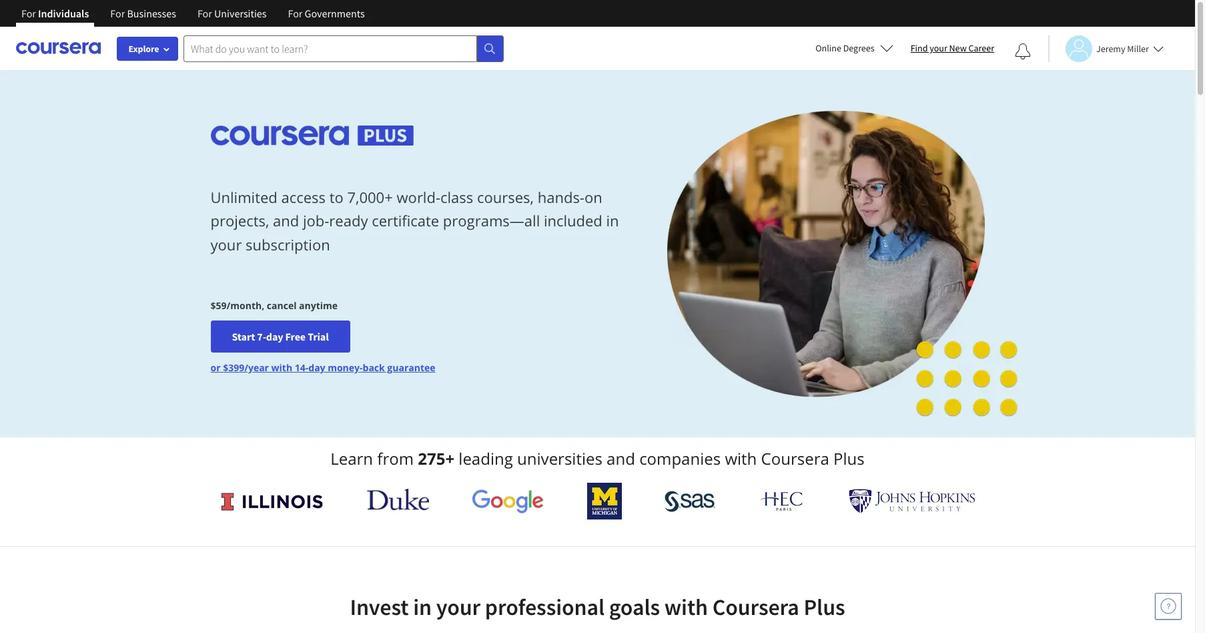 Task type: locate. For each thing, give the bounding box(es) containing it.
None search field
[[184, 35, 504, 62]]

programs—all
[[443, 211, 540, 231]]

1 vertical spatial day
[[309, 361, 326, 374]]

and up subscription
[[273, 211, 299, 231]]

find
[[911, 42, 928, 54]]

hec paris image
[[759, 487, 806, 515]]

0 horizontal spatial in
[[413, 593, 432, 621]]

1 horizontal spatial your
[[436, 593, 481, 621]]

1 horizontal spatial and
[[607, 447, 636, 469]]

hands-
[[538, 187, 585, 207]]

in
[[607, 211, 619, 231], [413, 593, 432, 621]]

0 horizontal spatial your
[[211, 234, 242, 254]]

1 horizontal spatial in
[[607, 211, 619, 231]]

money-
[[328, 361, 363, 374]]

for
[[21, 7, 36, 20], [110, 7, 125, 20], [198, 7, 212, 20], [288, 7, 303, 20]]

7,000+
[[348, 187, 393, 207]]

degrees
[[844, 42, 875, 54]]

0 vertical spatial plus
[[834, 447, 865, 469]]

$59 /month, cancel anytime
[[211, 299, 338, 312]]

1 horizontal spatial with
[[665, 593, 708, 621]]

1 vertical spatial in
[[413, 593, 432, 621]]

with right companies
[[725, 447, 757, 469]]

day left money-
[[309, 361, 326, 374]]

14-
[[295, 361, 309, 374]]

1 for from the left
[[21, 7, 36, 20]]

find your new career link
[[905, 40, 1002, 57]]

new
[[950, 42, 967, 54]]

0 horizontal spatial day
[[266, 330, 283, 343]]

with left 14- at the bottom left
[[272, 361, 293, 374]]

2 vertical spatial with
[[665, 593, 708, 621]]

/year
[[244, 361, 269, 374]]

with right goals
[[665, 593, 708, 621]]

2 horizontal spatial with
[[725, 447, 757, 469]]

courses,
[[477, 187, 534, 207]]

in right invest in the bottom of the page
[[413, 593, 432, 621]]

/month,
[[227, 299, 265, 312]]

coursera
[[762, 447, 830, 469], [713, 593, 800, 621]]

0 vertical spatial coursera
[[762, 447, 830, 469]]

anytime
[[299, 299, 338, 312]]

for universities
[[198, 7, 267, 20]]

2 horizontal spatial your
[[930, 42, 948, 54]]

and inside "unlimited access to 7,000+ world-class courses, hands-on projects, and job-ready certificate programs—all included in your subscription"
[[273, 211, 299, 231]]

day left free
[[266, 330, 283, 343]]

your
[[930, 42, 948, 54], [211, 234, 242, 254], [436, 593, 481, 621]]

subscription
[[246, 234, 330, 254]]

1 vertical spatial with
[[725, 447, 757, 469]]

0 horizontal spatial with
[[272, 361, 293, 374]]

with
[[272, 361, 293, 374], [725, 447, 757, 469], [665, 593, 708, 621]]

cancel
[[267, 299, 297, 312]]

show notifications image
[[1016, 43, 1032, 59]]

projects,
[[211, 211, 269, 231]]

0 vertical spatial and
[[273, 211, 299, 231]]

duke university image
[[367, 489, 429, 510]]

4 for from the left
[[288, 7, 303, 20]]

for for individuals
[[21, 7, 36, 20]]

world-
[[397, 187, 441, 207]]

day
[[266, 330, 283, 343], [309, 361, 326, 374]]

or $399 /year with 14-day money-back guarantee
[[211, 361, 436, 374]]

online
[[816, 42, 842, 54]]

unlimited
[[211, 187, 278, 207]]

for for businesses
[[110, 7, 125, 20]]

0 vertical spatial your
[[930, 42, 948, 54]]

online degrees button
[[805, 33, 905, 63]]

3 for from the left
[[198, 7, 212, 20]]

for left universities
[[198, 7, 212, 20]]

0 vertical spatial day
[[266, 330, 283, 343]]

learn
[[331, 447, 373, 469]]

0 horizontal spatial and
[[273, 211, 299, 231]]

start 7-day free trial
[[232, 330, 329, 343]]

miller
[[1128, 42, 1150, 54]]

0 vertical spatial in
[[607, 211, 619, 231]]

help center image
[[1161, 598, 1177, 614]]

plus
[[834, 447, 865, 469], [804, 593, 846, 621]]

for left governments
[[288, 7, 303, 20]]

for left businesses
[[110, 7, 125, 20]]

for left individuals
[[21, 7, 36, 20]]

and up university of michigan image
[[607, 447, 636, 469]]

find your new career
[[911, 42, 995, 54]]

2 for from the left
[[110, 7, 125, 20]]

or
[[211, 361, 221, 374]]

in right 'included'
[[607, 211, 619, 231]]

back
[[363, 361, 385, 374]]

for businesses
[[110, 7, 176, 20]]

and
[[273, 211, 299, 231], [607, 447, 636, 469]]

1 vertical spatial your
[[211, 234, 242, 254]]

goals
[[609, 593, 660, 621]]

start 7-day free trial button
[[211, 321, 350, 353]]

included
[[544, 211, 603, 231]]

companies
[[640, 447, 721, 469]]



Task type: describe. For each thing, give the bounding box(es) containing it.
2 vertical spatial your
[[436, 593, 481, 621]]

unlimited access to 7,000+ world-class courses, hands-on projects, and job-ready certificate programs—all included in your subscription
[[211, 187, 619, 254]]

What do you want to learn? text field
[[184, 35, 477, 62]]

in inside "unlimited access to 7,000+ world-class courses, hands-on projects, and job-ready certificate programs—all included in your subscription"
[[607, 211, 619, 231]]

businesses
[[127, 7, 176, 20]]

ready
[[329, 211, 368, 231]]

$59
[[211, 299, 227, 312]]

universities
[[214, 7, 267, 20]]

explore button
[[117, 37, 178, 61]]

for governments
[[288, 7, 365, 20]]

to
[[330, 187, 344, 207]]

coursera plus image
[[211, 125, 414, 145]]

access
[[281, 187, 326, 207]]

professional
[[485, 593, 605, 621]]

for for governments
[[288, 7, 303, 20]]

start
[[232, 330, 255, 343]]

explore
[[129, 43, 159, 55]]

jeremy
[[1097, 42, 1126, 54]]

275+
[[418, 447, 455, 469]]

on
[[585, 187, 603, 207]]

individuals
[[38, 7, 89, 20]]

job-
[[303, 211, 329, 231]]

johns hopkins university image
[[849, 489, 976, 513]]

university of illinois at urbana-champaign image
[[220, 490, 324, 512]]

jeremy miller
[[1097, 42, 1150, 54]]

sas image
[[665, 490, 716, 512]]

day inside button
[[266, 330, 283, 343]]

career
[[969, 42, 995, 54]]

from
[[377, 447, 414, 469]]

1 horizontal spatial day
[[309, 361, 326, 374]]

for individuals
[[21, 7, 89, 20]]

jeremy miller button
[[1049, 35, 1164, 62]]

trial
[[308, 330, 329, 343]]

for for universities
[[198, 7, 212, 20]]

1 vertical spatial plus
[[804, 593, 846, 621]]

universities
[[518, 447, 603, 469]]

invest in your professional goals with coursera plus
[[350, 593, 846, 621]]

online degrees
[[816, 42, 875, 54]]

coursera image
[[16, 38, 101, 59]]

university of michigan image
[[587, 483, 622, 519]]

guarantee
[[388, 361, 436, 374]]

1 vertical spatial and
[[607, 447, 636, 469]]

learn from 275+ leading universities and companies with coursera plus
[[331, 447, 865, 469]]

certificate
[[372, 211, 439, 231]]

governments
[[305, 7, 365, 20]]

leading
[[459, 447, 513, 469]]

free
[[286, 330, 306, 343]]

invest
[[350, 593, 409, 621]]

1 vertical spatial coursera
[[713, 593, 800, 621]]

7-
[[257, 330, 266, 343]]

class
[[441, 187, 474, 207]]

0 vertical spatial with
[[272, 361, 293, 374]]

banner navigation
[[11, 0, 376, 37]]

$399
[[223, 361, 244, 374]]

google image
[[472, 489, 544, 513]]

your inside "unlimited access to 7,000+ world-class courses, hands-on projects, and job-ready certificate programs—all included in your subscription"
[[211, 234, 242, 254]]



Task type: vqa. For each thing, say whether or not it's contained in the screenshot.
Adaptations
no



